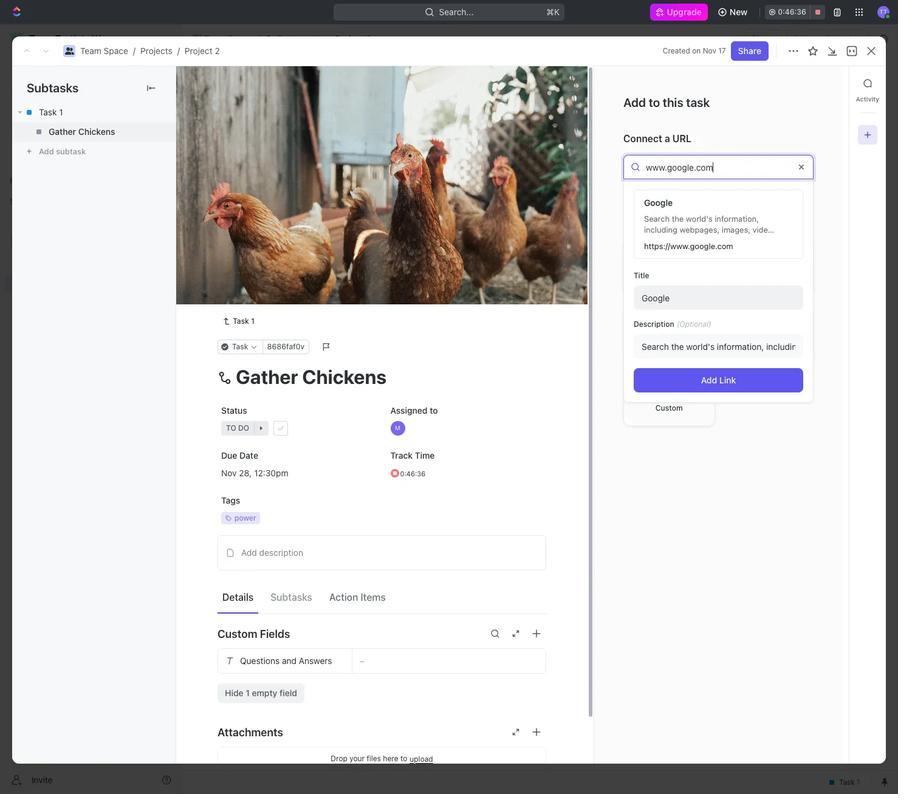 Task type: locate. For each thing, give the bounding box(es) containing it.
favorites button
[[5, 174, 47, 188]]

add task
[[810, 78, 847, 88], [326, 171, 359, 180], [245, 253, 281, 264]]

0 vertical spatial user group image
[[65, 47, 74, 55]]

to
[[649, 95, 660, 109], [225, 287, 236, 297], [430, 405, 438, 416], [226, 424, 236, 433], [400, 754, 407, 763]]

calendar link
[[308, 109, 346, 126]]

reposition
[[425, 284, 468, 295]]

0 horizontal spatial space
[[104, 46, 128, 56]]

1 vertical spatial add task
[[326, 171, 359, 180]]

0 horizontal spatial nov
[[221, 468, 237, 478]]

0 vertical spatial custom
[[656, 403, 683, 412]]

space
[[228, 33, 252, 44], [104, 46, 128, 56]]

1 button for 1
[[272, 210, 289, 222]]

1 vertical spatial task 1
[[245, 211, 270, 222]]

share button right 17
[[731, 41, 769, 61]]

answers
[[299, 656, 332, 666]]

1 vertical spatial custom
[[218, 628, 257, 640]]

2 vertical spatial add task
[[245, 253, 281, 264]]

and left answers on the left bottom of the page
[[282, 656, 297, 666]]

0 vertical spatial add task
[[810, 78, 847, 88]]

connect
[[624, 133, 662, 144]]

track
[[390, 450, 413, 461]]

add task down "task 2"
[[245, 253, 281, 264]]

power button
[[218, 507, 377, 529]]

and inside task sidebar content section
[[781, 187, 794, 196]]

and inside custom fields element
[[282, 656, 297, 666]]

add down automations button
[[810, 78, 826, 88]]

hide for hide 1 empty field
[[225, 688, 243, 698]]

details
[[222, 592, 253, 603]]

0 horizontal spatial team
[[80, 46, 101, 56]]

add task for the topmost "add task" button
[[810, 78, 847, 88]]

add task button down "task 2"
[[239, 252, 286, 266]]

list link
[[271, 109, 288, 126]]

1 vertical spatial to do
[[226, 424, 249, 433]]

add task down automations button
[[810, 78, 847, 88]]

task 1 up 'task' dropdown button
[[233, 317, 255, 326]]

1 vertical spatial do
[[238, 424, 249, 433]]

0 vertical spatial task 1
[[39, 107, 63, 117]]

add task button down automations button
[[803, 74, 854, 93]]

automations button
[[788, 30, 851, 48]]

date
[[239, 450, 258, 461]]

add subtask
[[39, 146, 86, 156]]

project 2
[[335, 33, 371, 44], [211, 72, 283, 92]]

do inside dropdown button
[[238, 424, 249, 433]]

0 vertical spatial do
[[238, 287, 249, 297]]

title
[[634, 271, 649, 280]]

tree
[[5, 211, 176, 376]]

do down status
[[238, 424, 249, 433]]

share button down new
[[745, 29, 782, 49]]

subtasks
[[27, 81, 79, 95], [271, 592, 312, 603]]

2 vertical spatial project
[[211, 72, 266, 92]]

1 vertical spatial 1 button
[[273, 232, 290, 244]]

projects link
[[262, 32, 313, 46], [140, 46, 172, 56]]

dashboards
[[29, 125, 76, 136]]

custom fields element
[[218, 648, 546, 703]]

17
[[718, 46, 726, 55]]

here
[[383, 754, 398, 763]]

to do up 'task' dropdown button
[[225, 287, 249, 297]]

1 horizontal spatial team space link
[[189, 32, 255, 46]]

1 vertical spatial user group image
[[12, 238, 22, 246]]

0 horizontal spatial and
[[282, 656, 297, 666]]

drop your files here to upload
[[331, 754, 433, 764]]

custom up questions
[[218, 628, 257, 640]]

add left description
[[241, 548, 257, 558]]

add down calendar link on the left top of page
[[326, 171, 340, 180]]

1 vertical spatial hide
[[225, 688, 243, 698]]

table link
[[366, 109, 390, 126]]

custom down add link button
[[656, 403, 683, 412]]

nov left 17
[[703, 46, 716, 55]]

0 vertical spatial to do
[[225, 287, 249, 297]]

0 horizontal spatial project 2 link
[[185, 46, 220, 56]]

hide left a
[[631, 142, 647, 151]]

1 vertical spatial team
[[80, 46, 101, 56]]

upload button
[[410, 755, 433, 764]]

1 horizontal spatial and
[[781, 187, 794, 196]]

project 2 link
[[320, 32, 374, 46], [185, 46, 220, 56]]

do up 'task' dropdown button
[[238, 287, 249, 297]]

2 vertical spatial add task button
[[239, 252, 286, 266]]

0 vertical spatial space
[[228, 33, 252, 44]]

add task button down calendar link on the left top of page
[[312, 169, 363, 184]]

add task down calendar
[[326, 171, 359, 180]]

2 horizontal spatial add task button
[[803, 74, 854, 93]]

task
[[829, 78, 847, 88], [39, 107, 57, 117], [342, 171, 359, 180], [245, 211, 263, 222], [245, 232, 263, 243], [263, 253, 281, 264], [233, 317, 249, 326], [232, 342, 248, 351]]

0 horizontal spatial custom
[[218, 628, 257, 640]]

0 horizontal spatial add task
[[245, 253, 281, 264]]

task 1 up dashboards
[[39, 107, 63, 117]]

to down status
[[226, 424, 236, 433]]

project
[[335, 33, 364, 44], [185, 46, 212, 56], [211, 72, 266, 92]]

subtasks inside subtasks button
[[271, 592, 312, 603]]

1 horizontal spatial nov
[[703, 46, 716, 55]]

favorites
[[10, 176, 42, 185]]

0 horizontal spatial add task button
[[239, 252, 286, 266]]

to up 'task' dropdown button
[[225, 287, 236, 297]]

cover
[[516, 284, 538, 295]]

projects
[[278, 33, 310, 44], [140, 46, 172, 56]]

1 horizontal spatial projects link
[[262, 32, 313, 46]]

nov 28 , 12:30 pm
[[221, 468, 288, 478]]

to inside drop your files here to upload
[[400, 754, 407, 763]]

1 vertical spatial project 2
[[211, 72, 283, 92]]

subtasks up fields at the left of the page
[[271, 592, 312, 603]]

0 horizontal spatial task 1 link
[[12, 103, 176, 122]]

tags
[[221, 495, 240, 506]]

change cover button
[[476, 280, 546, 300]]

to left this
[[649, 95, 660, 109]]

hide inside custom fields element
[[225, 688, 243, 698]]

8686faf0v button
[[262, 340, 309, 354]]

0 horizontal spatial project 2
[[211, 72, 283, 92]]

0 vertical spatial task 1 link
[[12, 103, 176, 122]]

share down new button
[[752, 33, 775, 44]]

0:46:36 button
[[387, 463, 546, 484]]

to right here at the left bottom
[[400, 754, 407, 763]]

upload
[[410, 755, 433, 764]]

0 horizontal spatial projects
[[140, 46, 172, 56]]

due
[[221, 450, 237, 461]]

1 vertical spatial share
[[738, 46, 761, 56]]

0 horizontal spatial hide
[[225, 688, 243, 698]]

gather
[[49, 126, 76, 137]]

add left relationship at top
[[624, 215, 642, 226]]

space right user group icon
[[228, 33, 252, 44]]

/
[[258, 33, 260, 44], [315, 33, 318, 44], [133, 46, 136, 56], [177, 46, 180, 56]]

1
[[59, 107, 63, 117], [266, 211, 270, 222], [284, 211, 287, 221], [285, 233, 288, 242], [251, 317, 255, 326], [246, 688, 250, 698]]

1 vertical spatial subtasks
[[271, 592, 312, 603]]

time
[[415, 450, 435, 461]]

0 vertical spatial add task button
[[803, 74, 854, 93]]

1 horizontal spatial project 2 link
[[320, 32, 374, 46]]

1 horizontal spatial custom
[[656, 403, 683, 412]]

task 1 link up 'chickens'
[[12, 103, 176, 122]]

1 horizontal spatial hide
[[631, 142, 647, 151]]

to inside task sidebar content section
[[649, 95, 660, 109]]

chickens
[[78, 126, 115, 137]]

0 vertical spatial subtasks
[[27, 81, 79, 95]]

user group image down spaces
[[12, 238, 22, 246]]

change
[[483, 284, 514, 295]]

hide button
[[626, 140, 652, 154]]

tree inside sidebar navigation
[[5, 211, 176, 376]]

1 horizontal spatial team
[[204, 33, 225, 44]]

0 vertical spatial project
[[335, 33, 364, 44]]

fields
[[260, 628, 290, 640]]

team up home link
[[80, 46, 101, 56]]

inbox link
[[5, 80, 176, 99]]

hide left empty
[[225, 688, 243, 698]]

0 vertical spatial and
[[781, 187, 794, 196]]

0 horizontal spatial user group image
[[12, 238, 22, 246]]

hide
[[631, 142, 647, 151], [225, 688, 243, 698]]

in progress
[[225, 171, 275, 180]]

2 horizontal spatial add task
[[810, 78, 847, 88]]

user group image inside sidebar navigation
[[12, 238, 22, 246]]

and more
[[781, 187, 814, 196]]

files
[[367, 754, 381, 763]]

change cover button
[[476, 280, 546, 300]]

hide for hide
[[631, 142, 647, 151]]

1 vertical spatial space
[[104, 46, 128, 56]]

team space link
[[189, 32, 255, 46], [80, 46, 128, 56]]

0 vertical spatial hide
[[631, 142, 647, 151]]

0 vertical spatial share
[[752, 33, 775, 44]]

home
[[29, 63, 52, 74]]

1 vertical spatial and
[[282, 656, 297, 666]]

1 horizontal spatial space
[[228, 33, 252, 44]]

0 vertical spatial 1 button
[[272, 210, 289, 222]]

user group image up home link
[[65, 47, 74, 55]]

1 horizontal spatial project 2
[[335, 33, 371, 44]]

add left the link
[[701, 375, 717, 386]]

Paste any link... text field
[[624, 155, 814, 180]]

gather chickens link
[[12, 122, 176, 142]]

track time
[[390, 450, 435, 461]]

1 horizontal spatial projects
[[278, 33, 310, 44]]

1 horizontal spatial add task button
[[312, 169, 363, 184]]

2
[[366, 33, 371, 44], [215, 46, 220, 56], [269, 72, 279, 92], [289, 171, 293, 180], [266, 232, 271, 243], [263, 287, 267, 297]]

1 vertical spatial projects
[[140, 46, 172, 56]]

task inside dropdown button
[[232, 342, 248, 351]]

1 horizontal spatial subtasks
[[271, 592, 312, 603]]

1 vertical spatial nov
[[221, 468, 237, 478]]

task 1 link up 'task' dropdown button
[[218, 314, 259, 329]]

to inside dropdown button
[[226, 424, 236, 433]]

hide inside button
[[631, 142, 647, 151]]

nov left "28"
[[221, 468, 237, 478]]

add down dashboards
[[39, 146, 54, 156]]

user group image
[[65, 47, 74, 55], [12, 238, 22, 246]]

1 horizontal spatial task 1 link
[[218, 314, 259, 329]]

questions
[[240, 656, 280, 666]]

action items button
[[324, 586, 391, 608]]

1 inside custom fields element
[[246, 688, 250, 698]]

and left more
[[781, 187, 794, 196]]

1 vertical spatial task 1 link
[[218, 314, 259, 329]]

task 1 up "task 2"
[[245, 211, 270, 222]]

custom inside task sidebar content section
[[656, 403, 683, 412]]

invite
[[32, 775, 53, 785]]

share right 17
[[738, 46, 761, 56]]

add description
[[241, 548, 303, 558]]

8686faf0v
[[267, 342, 305, 351]]

Enter a description... field
[[634, 334, 803, 359]]

to right assigned
[[430, 405, 438, 416]]

team right user group icon
[[204, 33, 225, 44]]

0 vertical spatial team
[[204, 33, 225, 44]]

subtasks down home on the left top of the page
[[27, 81, 79, 95]]

Enter a title... field
[[634, 286, 803, 310]]

space up home link
[[104, 46, 128, 56]]

1 horizontal spatial add task
[[326, 171, 359, 180]]

1 button down progress
[[272, 210, 289, 222]]

to do down status
[[226, 424, 249, 433]]

0 vertical spatial project 2
[[335, 33, 371, 44]]

2 vertical spatial task 1
[[233, 317, 255, 326]]

drop
[[331, 754, 347, 763]]

1 button right "task 2"
[[273, 232, 290, 244]]

share
[[752, 33, 775, 44], [738, 46, 761, 56]]

add relationship
[[624, 215, 701, 226]]

gantt link
[[410, 109, 435, 126]]

add subtask button
[[12, 142, 176, 161]]

gather chickens
[[49, 126, 115, 137]]



Task type: vqa. For each thing, say whether or not it's contained in the screenshot.
Gather
yes



Task type: describe. For each thing, give the bounding box(es) containing it.
assignees button
[[491, 140, 548, 154]]

this
[[663, 95, 683, 109]]

0:46:37
[[778, 7, 806, 16]]

url
[[673, 133, 692, 144]]

details button
[[218, 586, 258, 608]]

task button
[[218, 340, 263, 354]]

share for 'share' button under new
[[752, 33, 775, 44]]

add task for bottommost "add task" button
[[245, 253, 281, 264]]

automations
[[794, 33, 845, 44]]

team for team space / projects / project 2
[[80, 46, 101, 56]]

change cover
[[483, 284, 538, 295]]

0:46:36
[[400, 470, 426, 477]]

task
[[686, 95, 710, 109]]

new
[[730, 7, 748, 17]]

task sidebar navigation tab list
[[854, 74, 881, 145]]

more
[[796, 187, 814, 196]]

tags power
[[221, 495, 256, 523]]

1 horizontal spatial user group image
[[65, 47, 74, 55]]

add down "task 2"
[[245, 253, 261, 264]]

sidebar navigation
[[0, 24, 182, 794]]

0:46:37 button
[[765, 5, 825, 19]]

Edit task name text field
[[218, 365, 546, 388]]

assigned to
[[390, 405, 438, 416]]

⌘k
[[546, 7, 560, 17]]

description
[[259, 548, 303, 558]]

questions and answers
[[240, 656, 332, 666]]

Search tasks... text field
[[747, 138, 868, 156]]

0 vertical spatial nov
[[703, 46, 716, 55]]

0 horizontal spatial team space link
[[80, 46, 128, 56]]

on
[[692, 46, 701, 55]]

inbox
[[29, 84, 50, 94]]

list
[[273, 112, 288, 122]]

new button
[[713, 2, 755, 22]]

custom fields button
[[218, 619, 546, 648]]

subtask
[[56, 146, 86, 156]]

share for 'share' button on the right of 17
[[738, 46, 761, 56]]

activity
[[856, 95, 879, 103]]

pm
[[276, 468, 288, 478]]

your
[[350, 754, 365, 763]]

task sidebar content section
[[591, 66, 849, 764]]

assignees
[[506, 142, 542, 151]]

add description button
[[222, 543, 542, 563]]

action
[[329, 592, 358, 603]]

custom for custom fields
[[218, 628, 257, 640]]

m button
[[387, 418, 546, 439]]

description
[[634, 320, 674, 329]]

in
[[225, 171, 233, 180]]

attachments
[[218, 726, 283, 739]]

,
[[249, 468, 252, 478]]

calendar
[[310, 112, 346, 122]]

action items
[[329, 592, 386, 603]]

assigned
[[390, 405, 428, 416]]

optional
[[680, 320, 709, 329]]

created on nov 17
[[663, 46, 726, 55]]

google
[[644, 198, 673, 208]]

board link
[[224, 109, 250, 126]]

dashboards link
[[5, 121, 176, 140]]

reposition button
[[418, 280, 476, 300]]

m
[[395, 424, 400, 432]]

team for team space
[[204, 33, 225, 44]]

add to this task
[[624, 95, 710, 109]]

relationship
[[644, 215, 701, 226]]

space for team space
[[228, 33, 252, 44]]

space for team space / projects / project 2
[[104, 46, 128, 56]]

https://www.google.com
[[644, 241, 733, 251]]

upgrade
[[667, 7, 702, 17]]

to do button
[[218, 418, 377, 439]]

board
[[227, 112, 250, 122]]

0 vertical spatial projects
[[278, 33, 310, 44]]

1 vertical spatial project
[[185, 46, 212, 56]]

1 button for 2
[[273, 232, 290, 244]]

progress
[[235, 171, 275, 180]]

hide 1 empty field
[[225, 688, 297, 698]]

28
[[239, 468, 249, 478]]

spaces
[[10, 197, 35, 206]]

team space / projects / project 2
[[80, 46, 220, 56]]

attachments button
[[218, 718, 546, 747]]

docs
[[29, 105, 49, 115]]

0 horizontal spatial projects link
[[140, 46, 172, 56]]

tt
[[880, 8, 888, 15]]

team space
[[204, 33, 252, 44]]

user group image
[[193, 36, 201, 42]]

to do inside dropdown button
[[226, 424, 249, 433]]

link
[[719, 375, 736, 386]]

subtasks button
[[266, 586, 317, 608]]

empty
[[252, 688, 277, 698]]

search...
[[439, 7, 474, 17]]

0 horizontal spatial subtasks
[[27, 81, 79, 95]]

due date
[[221, 450, 258, 461]]

items
[[361, 592, 386, 603]]

power
[[235, 514, 256, 523]]

custom for custom
[[656, 403, 683, 412]]

add link button
[[634, 369, 803, 393]]

docs link
[[5, 100, 176, 120]]

a
[[665, 133, 670, 144]]

connect a url
[[624, 133, 692, 144]]

table
[[369, 112, 390, 122]]

12:30
[[254, 468, 276, 478]]

1 vertical spatial add task button
[[312, 169, 363, 184]]

)
[[709, 320, 711, 329]]

add up connect
[[624, 95, 646, 109]]



